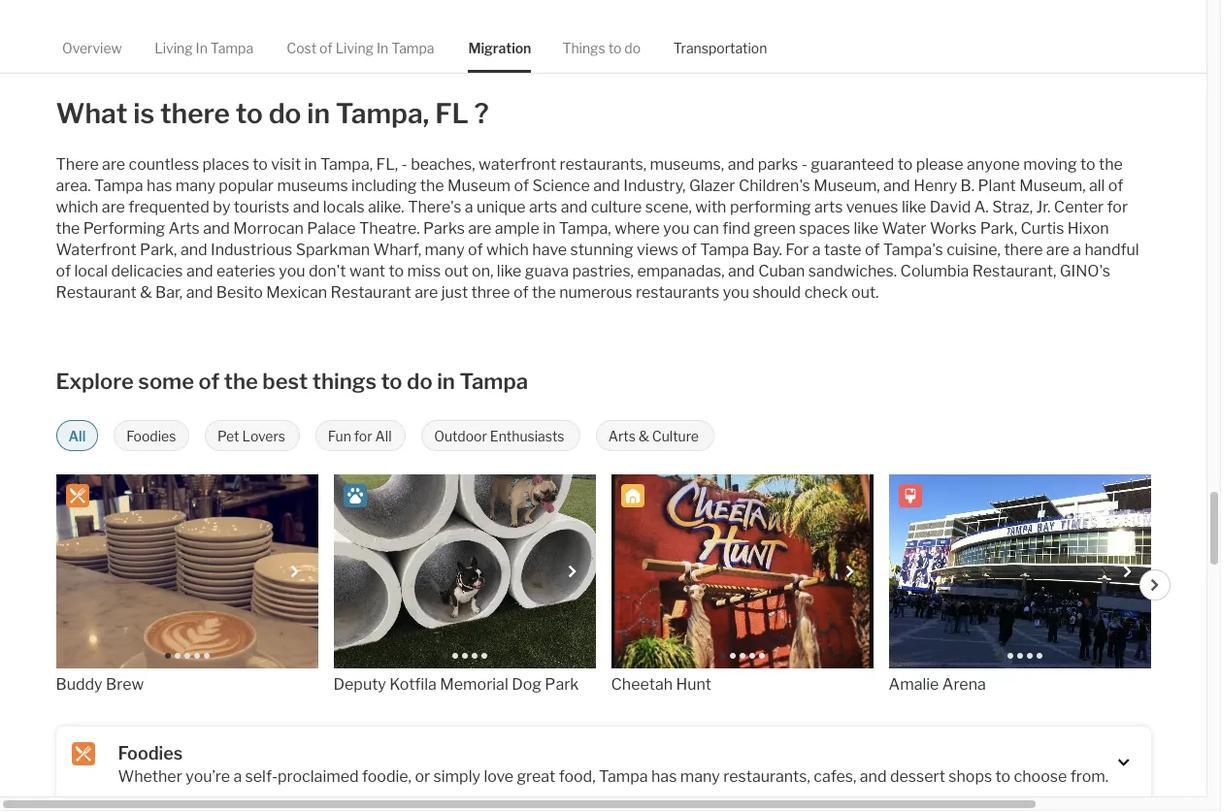 Task type: locate. For each thing, give the bounding box(es) containing it.
love
[[484, 768, 514, 786]]

& left culture
[[639, 428, 649, 444]]

of up sandwiches.
[[865, 241, 880, 260]]

spaces
[[799, 220, 850, 238]]

slide 1 dot image for cheetah hunt
[[720, 654, 726, 660]]

has inside foodies whether you're a self-proclaimed foodie, or simply love great food, tampa has many restaurants, cafes, and dessert shops to choose from.
[[651, 768, 677, 786]]

2 slide 4 dot image from the left
[[749, 654, 755, 660]]

2 vertical spatial do
[[407, 369, 433, 395]]

1 horizontal spatial has
[[651, 768, 677, 786]]

1 vertical spatial foodies
[[118, 744, 183, 764]]

0 horizontal spatial there
[[160, 97, 230, 130]]

of left local
[[56, 262, 71, 281]]

there's
[[408, 198, 461, 217]]

1 in from the left
[[196, 40, 208, 56]]

next image for amalie arena
[[1122, 566, 1134, 578]]

2 - from the left
[[802, 156, 807, 174]]

1 vertical spatial you
[[279, 262, 305, 281]]

arts down frequented
[[169, 220, 200, 238]]

tourists
[[234, 198, 290, 217]]

1 slide 3 dot image from the left
[[739, 654, 745, 660]]

empanadas,
[[637, 262, 725, 281]]

0 vertical spatial many
[[175, 177, 215, 196]]

slide 5 dot image for brew
[[203, 654, 209, 660]]

in up the have
[[543, 220, 556, 238]]

find
[[722, 220, 750, 238]]

2 slide 2 dot image from the left
[[730, 654, 735, 660]]

for
[[1107, 198, 1128, 217], [354, 428, 372, 444]]

1 horizontal spatial slide 4 dot image
[[749, 654, 755, 660]]

slide 4 dot image for buddy brew
[[194, 654, 199, 660]]

the down the 'guava'
[[532, 284, 556, 302]]

2 horizontal spatial many
[[680, 768, 720, 786]]

many down parks
[[425, 241, 465, 260]]

2 arts from the left
[[815, 198, 843, 217]]

1 arts from the left
[[529, 198, 557, 217]]

slide 4 dot image
[[471, 654, 477, 660], [749, 654, 755, 660]]

slide 5 dot image
[[203, 654, 209, 660], [481, 654, 487, 660], [759, 654, 764, 660], [1036, 654, 1042, 660]]

there are countless places to visit in tampa, fl, - beaches, waterfront restaurants, museums, and parks - guaranteed to please anyone moving to the area. tampa has many popular museums including the museum of science and industry, glazer children's museum, and henry b. plant museum, all of which are frequented by tourists and locals alike. there's a unique arts and culture scene, with performing arts venues like david a. straz, jr. center for the performing arts and morrocan palace theatre. parks are ample in tampa, where you can find green spaces like water works park, curtis hixon waterfront park, and industrious sparkman wharf, many of which have stunning views of tampa bay. for a taste of tampa's cuisine, there are a handful of local delicacies and eateries you don't want to miss out on, like guava pastries, empanadas, and cuban sandwiches. columbia restaurant, gino's restaurant & bar, and besito mexican restaurant are just three of the numerous restaurants you should check out.
[[56, 156, 1139, 302]]

great
[[517, 768, 556, 786]]

-
[[401, 156, 407, 174], [802, 156, 807, 174]]

1 horizontal spatial slide 3 dot image
[[462, 654, 467, 660]]

0 horizontal spatial slide 3 dot image
[[184, 654, 190, 660]]

locals
[[323, 198, 365, 217]]

0 horizontal spatial slide 1 dot image
[[720, 654, 726, 660]]

2 slide 3 dot image from the left
[[462, 654, 467, 660]]

tampa left cost
[[210, 40, 253, 56]]

2 vertical spatial like
[[497, 262, 522, 281]]

1 horizontal spatial all
[[375, 428, 392, 444]]

frequented
[[128, 198, 210, 217]]

1 horizontal spatial slide 4 dot image
[[1027, 654, 1032, 660]]

2 vertical spatial many
[[680, 768, 720, 786]]

deputy
[[333, 676, 386, 694]]

museum, down 'guaranteed'
[[814, 177, 880, 196]]

children's
[[739, 177, 810, 196]]

green
[[754, 220, 796, 238]]

2 horizontal spatial you
[[723, 284, 749, 302]]

0 horizontal spatial slide 2 dot image
[[174, 654, 180, 660]]

tampa down 'find'
[[700, 241, 749, 260]]

in up what is there to do in tampa, fl ?
[[196, 40, 208, 56]]

0 vertical spatial do
[[625, 40, 641, 56]]

sandwiches.
[[808, 262, 897, 281]]

there
[[160, 97, 230, 130], [1004, 241, 1043, 260]]

next image
[[289, 566, 301, 578], [567, 566, 579, 578], [1122, 566, 1134, 578], [1149, 580, 1161, 592]]

& down delicacies
[[140, 284, 152, 302]]

restaurant down want
[[331, 284, 411, 302]]

things
[[312, 369, 377, 395]]

slide 1 dot image for amalie arena
[[997, 654, 1003, 660]]

slide 3 dot image
[[739, 654, 745, 660], [1017, 654, 1023, 660]]

3 slide 2 dot image from the left
[[1007, 654, 1013, 660]]

foodies down some
[[126, 428, 176, 444]]

arts
[[529, 198, 557, 217], [815, 198, 843, 217]]

for up 'hixon'
[[1107, 198, 1128, 217]]

of down waterfront
[[514, 177, 529, 196]]

1 slide 5 dot image from the left
[[203, 654, 209, 660]]

slide 2 dot image
[[452, 654, 458, 660]]

0 horizontal spatial in
[[196, 40, 208, 56]]

0 horizontal spatial &
[[140, 284, 152, 302]]

many down hunt
[[680, 768, 720, 786]]

1 vertical spatial many
[[425, 241, 465, 260]]

next image for buddy brew
[[289, 566, 301, 578]]

0 vertical spatial arts
[[169, 220, 200, 238]]

and down science in the top left of the page
[[561, 198, 588, 217]]

- right fl,
[[401, 156, 407, 174]]

the up there's
[[420, 177, 444, 196]]

0 vertical spatial for
[[1107, 198, 1128, 217]]

all
[[68, 428, 86, 444], [375, 428, 392, 444]]

arts inside 'there are countless places to visit in tampa, fl, - beaches, waterfront restaurants, museums, and parks - guaranteed to please anyone moving to the area. tampa has many popular museums including the museum of science and industry, glazer children's museum, and henry b. plant museum, all of which are frequented by tourists and locals alike. there's a unique arts and culture scene, with performing arts venues like david a. straz, jr. center for the performing arts and morrocan palace theatre. parks are ample in tampa, where you can find green spaces like water works park, curtis hixon waterfront park, and industrious sparkman wharf, many of which have stunning views of tampa bay. for a taste of tampa's cuisine, there are a handful of local delicacies and eateries you don't want to miss out on, like guava pastries, empanadas, and cuban sandwiches. columbia restaurant, gino's restaurant & bar, and besito mexican restaurant are just three of the numerous restaurants you should check out.'
[[169, 220, 200, 238]]

taste
[[824, 241, 862, 260]]

tampa right food,
[[599, 768, 648, 786]]

foodies inside foodies whether you're a self-proclaimed foodie, or simply love great food, tampa has many restaurants, cafes, and dessert shops to choose from.
[[118, 744, 183, 764]]

morrocan
[[233, 220, 304, 238]]

all down explore at the left top
[[68, 428, 86, 444]]

fun for all
[[328, 428, 392, 444]]

which down 'area.'
[[56, 198, 98, 217]]

2 slide 5 dot image from the left
[[481, 654, 487, 660]]

slide 4 dot image
[[194, 654, 199, 660], [1027, 654, 1032, 660]]

you down scene,
[[663, 220, 690, 238]]

food,
[[559, 768, 596, 786]]

tampa, up fl,
[[336, 97, 429, 130]]

for right fun
[[354, 428, 372, 444]]

2 horizontal spatial slide 2 dot image
[[1007, 654, 1013, 660]]

cuisine,
[[947, 241, 1001, 260]]

simply
[[434, 768, 481, 786]]

arts left culture
[[608, 428, 636, 444]]

living right cost
[[336, 40, 374, 56]]

parks
[[423, 220, 465, 238]]

1 horizontal spatial you
[[663, 220, 690, 238]]

best
[[262, 369, 308, 395]]

are up "performing"
[[102, 198, 125, 217]]

kotfila
[[390, 676, 437, 694]]

foodies up whether
[[118, 744, 183, 764]]

0 vertical spatial has
[[147, 177, 172, 196]]

0 horizontal spatial arts
[[169, 220, 200, 238]]

museum, down moving
[[1019, 177, 1086, 196]]

transportation link
[[673, 23, 767, 73]]

1 slide 4 dot image from the left
[[194, 654, 199, 660]]

has inside 'there are countless places to visit in tampa, fl, - beaches, waterfront restaurants, museums, and parks - guaranteed to please anyone moving to the area. tampa has many popular museums including the museum of science and industry, glazer children's museum, and henry b. plant museum, all of which are frequented by tourists and locals alike. there's a unique arts and culture scene, with performing arts venues like david a. straz, jr. center for the performing arts and morrocan palace theatre. parks are ample in tampa, where you can find green spaces like water works park, curtis hixon waterfront park, and industrious sparkman wharf, many of which have stunning views of tampa bay. for a taste of tampa's cuisine, there are a handful of local delicacies and eateries you don't want to miss out on, like guava pastries, empanadas, and cuban sandwiches. columbia restaurant, gino's restaurant & bar, and besito mexican restaurant are just three of the numerous restaurants you should check out.'
[[147, 177, 172, 196]]

check
[[804, 284, 848, 302]]

places
[[202, 156, 249, 174]]

0 vertical spatial park,
[[980, 220, 1017, 238]]

tampa
[[210, 40, 253, 56], [391, 40, 434, 56], [94, 177, 143, 196], [700, 241, 749, 260], [460, 369, 528, 395], [599, 768, 648, 786]]

cost of living in tampa
[[287, 40, 434, 56]]

tampa,
[[336, 97, 429, 130], [320, 156, 373, 174], [559, 220, 611, 238]]

slide 1 dot image
[[165, 654, 170, 660], [442, 654, 448, 660]]

0 horizontal spatial restaurant
[[56, 284, 137, 302]]

in up outdoor
[[437, 369, 455, 395]]

1 horizontal spatial slide 3 dot image
[[1017, 654, 1023, 660]]

1 horizontal spatial slide 1 dot image
[[442, 654, 448, 660]]

bar,
[[155, 284, 183, 302]]

1 horizontal spatial &
[[639, 428, 649, 444]]

1 vertical spatial like
[[854, 220, 879, 238]]

1 horizontal spatial arts
[[608, 428, 636, 444]]

transportation
[[673, 40, 767, 56]]

in
[[307, 97, 330, 130], [304, 156, 317, 174], [543, 220, 556, 238], [437, 369, 455, 395]]

0 horizontal spatial you
[[279, 262, 305, 281]]

3 slide 5 dot image from the left
[[759, 654, 764, 660]]

slide 5 dot image for kotfila
[[481, 654, 487, 660]]

0 vertical spatial which
[[56, 198, 98, 217]]

restaurant down local
[[56, 284, 137, 302]]

1 horizontal spatial living
[[336, 40, 374, 56]]

like right on,
[[497, 262, 522, 281]]

ample
[[495, 220, 539, 238]]

0 horizontal spatial do
[[269, 97, 301, 130]]

0 vertical spatial &
[[140, 284, 152, 302]]

restaurant
[[56, 284, 137, 302], [331, 284, 411, 302]]

a.
[[974, 198, 989, 217]]

1 horizontal spatial -
[[802, 156, 807, 174]]

1 horizontal spatial in
[[377, 40, 389, 56]]

what
[[56, 97, 128, 130]]

local
[[74, 262, 108, 281]]

0 horizontal spatial has
[[147, 177, 172, 196]]

which down ample
[[486, 241, 529, 260]]

scene,
[[645, 198, 692, 217]]

and inside foodies whether you're a self-proclaimed foodie, or simply love great food, tampa has many restaurants, cafes, and dessert shops to choose from.
[[860, 768, 887, 786]]

and right cafes,
[[860, 768, 887, 786]]

museums
[[277, 177, 348, 196]]

0 horizontal spatial slide 1 dot image
[[165, 654, 170, 660]]

jr.
[[1036, 198, 1051, 217]]

a down museum
[[465, 198, 473, 217]]

theatre.
[[359, 220, 420, 238]]

1 horizontal spatial which
[[486, 241, 529, 260]]

4 slide 5 dot image from the left
[[1036, 654, 1042, 660]]

alike.
[[368, 198, 405, 217]]

next image
[[845, 566, 856, 578]]

you left should on the top right of page
[[723, 284, 749, 302]]

park,
[[980, 220, 1017, 238], [140, 241, 177, 260]]

1 - from the left
[[401, 156, 407, 174]]

1 horizontal spatial slide 1 dot image
[[997, 654, 1003, 660]]

& inside 'there are countless places to visit in tampa, fl, - beaches, waterfront restaurants, museums, and parks - guaranteed to please anyone moving to the area. tampa has many popular museums including the museum of science and industry, glazer children's museum, and henry b. plant museum, all of which are frequented by tourists and locals alike. there's a unique arts and culture scene, with performing arts venues like david a. straz, jr. center for the performing arts and morrocan palace theatre. parks are ample in tampa, where you can find green spaces like water works park, curtis hixon waterfront park, and industrious sparkman wharf, many of which have stunning views of tampa bay. for a taste of tampa's cuisine, there are a handful of local delicacies and eateries you don't want to miss out on, like guava pastries, empanadas, and cuban sandwiches. columbia restaurant, gino's restaurant & bar, and besito mexican restaurant are just three of the numerous restaurants you should check out.'
[[140, 284, 152, 302]]

a left 'self-' on the left bottom of the page
[[233, 768, 242, 786]]

1 horizontal spatial slide 2 dot image
[[730, 654, 735, 660]]

of right three
[[514, 284, 529, 302]]

slide 3 dot image for brew
[[184, 654, 190, 660]]

foodies for foodies whether you're a self-proclaimed foodie, or simply love great food, tampa has many restaurants, cafes, and dessert shops to choose from.
[[118, 744, 183, 764]]

performing
[[730, 198, 811, 217]]

besito
[[216, 284, 263, 302]]

has right food,
[[651, 768, 677, 786]]

0 vertical spatial like
[[902, 198, 926, 217]]

1 vertical spatial park,
[[140, 241, 177, 260]]

1 horizontal spatial for
[[1107, 198, 1128, 217]]

- right 'parks'
[[802, 156, 807, 174]]

pastries,
[[572, 262, 634, 281]]

1 vertical spatial restaurants,
[[723, 768, 810, 786]]

a
[[465, 198, 473, 217], [812, 241, 821, 260], [1073, 241, 1081, 260], [233, 768, 242, 786]]

living right overview
[[155, 40, 193, 56]]

slide 2 dot image for amalie arena
[[1007, 654, 1013, 660]]

1 vertical spatial tampa,
[[320, 156, 373, 174]]

1 vertical spatial do
[[269, 97, 301, 130]]

beaches,
[[411, 156, 475, 174]]

views
[[637, 241, 678, 260]]

0 horizontal spatial slide 4 dot image
[[194, 654, 199, 660]]

there up restaurant,
[[1004, 241, 1043, 260]]

park, down straz,
[[980, 220, 1017, 238]]

1 slide 1 dot image from the left
[[165, 654, 170, 660]]

all right fun
[[375, 428, 392, 444]]

2 slide 4 dot image from the left
[[1027, 654, 1032, 660]]

do
[[625, 40, 641, 56], [269, 97, 301, 130], [407, 369, 433, 395]]

you up the 'mexican'
[[279, 262, 305, 281]]

many
[[175, 177, 215, 196], [425, 241, 465, 260], [680, 768, 720, 786]]

1 horizontal spatial museum,
[[1019, 177, 1086, 196]]

tampa, up stunning
[[559, 220, 611, 238]]

1 slide 3 dot image from the left
[[184, 654, 190, 660]]

has down countless
[[147, 177, 172, 196]]

0 horizontal spatial living
[[155, 40, 193, 56]]

2 slide 3 dot image from the left
[[1017, 654, 1023, 660]]

1 vertical spatial there
[[1004, 241, 1043, 260]]

living
[[155, 40, 193, 56], [336, 40, 374, 56]]

restaurants, up the culture at top
[[560, 156, 647, 174]]

1 horizontal spatial arts
[[815, 198, 843, 217]]

2 horizontal spatial do
[[625, 40, 641, 56]]

are right there
[[102, 156, 125, 174]]

1 horizontal spatial restaurants,
[[723, 768, 810, 786]]

mexican
[[266, 284, 327, 302]]

2 museum, from the left
[[1019, 177, 1086, 196]]

restaurant,
[[972, 262, 1056, 281]]

slide 1 dot image
[[720, 654, 726, 660], [997, 654, 1003, 660]]

there inside 'there are countless places to visit in tampa, fl, - beaches, waterfront restaurants, museums, and parks - guaranteed to please anyone moving to the area. tampa has many popular museums including the museum of science and industry, glazer children's museum, and henry b. plant museum, all of which are frequented by tourists and locals alike. there's a unique arts and culture scene, with performing arts venues like david a. straz, jr. center for the performing arts and morrocan palace theatre. parks are ample in tampa, where you can find green spaces like water works park, curtis hixon waterfront park, and industrious sparkman wharf, many of which have stunning views of tampa bay. for a taste of tampa's cuisine, there are a handful of local delicacies and eateries you don't want to miss out on, like guava pastries, empanadas, and cuban sandwiches. columbia restaurant, gino's restaurant & bar, and besito mexican restaurant are just three of the numerous restaurants you should check out.'
[[1004, 241, 1043, 260]]

2 slide 1 dot image from the left
[[997, 654, 1003, 660]]

1 vertical spatial arts
[[608, 428, 636, 444]]

1 vertical spatial for
[[354, 428, 372, 444]]

slide 3 dot image
[[184, 654, 190, 660], [462, 654, 467, 660]]

like up the water
[[902, 198, 926, 217]]

2 slide 1 dot image from the left
[[442, 654, 448, 660]]

0 horizontal spatial -
[[401, 156, 407, 174]]

0 horizontal spatial restaurants,
[[560, 156, 647, 174]]

slide 5 dot image for arena
[[1036, 654, 1042, 660]]

park, up delicacies
[[140, 241, 177, 260]]

in
[[196, 40, 208, 56], [377, 40, 389, 56]]

1 slide 1 dot image from the left
[[720, 654, 726, 660]]

0 horizontal spatial museum,
[[814, 177, 880, 196]]

many inside foodies whether you're a self-proclaimed foodie, or simply love great food, tampa has many restaurants, cafes, and dessert shops to choose from.
[[680, 768, 720, 786]]

restaurants, left cafes,
[[723, 768, 810, 786]]

for
[[786, 241, 809, 260]]

many up the by at the left top of the page
[[175, 177, 215, 196]]

tampa, up the museums
[[320, 156, 373, 174]]

cheetah
[[611, 676, 673, 694]]

of up on,
[[468, 241, 483, 260]]

0 vertical spatial restaurants,
[[560, 156, 647, 174]]

0 horizontal spatial many
[[175, 177, 215, 196]]

0 vertical spatial foodies
[[126, 428, 176, 444]]

1 slide 2 dot image from the left
[[174, 654, 180, 660]]

and down the museums
[[293, 198, 320, 217]]

1 horizontal spatial there
[[1004, 241, 1043, 260]]

1 horizontal spatial many
[[425, 241, 465, 260]]

0 horizontal spatial slide 3 dot image
[[739, 654, 745, 660]]

from.
[[1070, 768, 1109, 786]]

things to do
[[562, 40, 641, 56]]

there right is
[[160, 97, 230, 130]]

1 horizontal spatial restaurant
[[331, 284, 411, 302]]

in right cost
[[377, 40, 389, 56]]

0 horizontal spatial all
[[68, 428, 86, 444]]

and right bar,
[[186, 284, 213, 302]]

0 horizontal spatial arts
[[529, 198, 557, 217]]

guava
[[525, 262, 569, 281]]

1 all from the left
[[68, 428, 86, 444]]

slide 4 dot image for amalie arena
[[1027, 654, 1032, 660]]

slide 2 dot image
[[174, 654, 180, 660], [730, 654, 735, 660], [1007, 654, 1013, 660]]

waterfront
[[479, 156, 556, 174]]

1 slide 4 dot image from the left
[[471, 654, 477, 660]]

arts up spaces
[[815, 198, 843, 217]]

slide 5 dot image for hunt
[[759, 654, 764, 660]]

cost of living in tampa link
[[287, 23, 434, 73]]

arts down science in the top left of the page
[[529, 198, 557, 217]]

0 horizontal spatial slide 4 dot image
[[471, 654, 477, 660]]

like down venues
[[854, 220, 879, 238]]

are down unique
[[468, 220, 492, 238]]

are down miss
[[415, 284, 438, 302]]

just
[[441, 284, 468, 302]]

1 vertical spatial which
[[486, 241, 529, 260]]

1 vertical spatial has
[[651, 768, 677, 786]]

don't
[[309, 262, 346, 281]]



Task type: describe. For each thing, give the bounding box(es) containing it.
anyone
[[967, 156, 1020, 174]]

outdoor enthusiasts
[[434, 428, 564, 444]]

hunt
[[676, 676, 712, 694]]

wharf,
[[373, 241, 421, 260]]

things
[[562, 40, 605, 56]]

1 vertical spatial &
[[639, 428, 649, 444]]

shops
[[949, 768, 992, 786]]

of right all
[[1108, 177, 1123, 196]]

can
[[693, 220, 719, 238]]

or
[[415, 768, 430, 786]]

of right cost
[[319, 40, 333, 56]]

?
[[474, 97, 489, 130]]

gino's
[[1060, 262, 1110, 281]]

bay.
[[752, 241, 782, 260]]

a up gino's
[[1073, 241, 1081, 260]]

and up bar,
[[180, 241, 207, 260]]

industrious
[[211, 241, 292, 260]]

unique
[[477, 198, 526, 217]]

0 horizontal spatial like
[[497, 262, 522, 281]]

popular
[[219, 177, 274, 196]]

henry
[[914, 177, 957, 196]]

0 vertical spatial there
[[160, 97, 230, 130]]

what is there to do in tampa, fl ?
[[56, 97, 489, 130]]

0 vertical spatial tampa,
[[336, 97, 429, 130]]

overview
[[62, 40, 122, 56]]

living in tampa link
[[155, 23, 253, 73]]

1 living from the left
[[155, 40, 193, 56]]

curtis
[[1021, 220, 1064, 238]]

pet lovers
[[218, 428, 285, 444]]

stunning
[[570, 241, 634, 260]]

the up the waterfront at the top left of the page
[[56, 220, 80, 238]]

some
[[138, 369, 194, 395]]

2 all from the left
[[375, 428, 392, 444]]

in down cost
[[307, 97, 330, 130]]

by
[[213, 198, 230, 217]]

arena
[[942, 676, 986, 694]]

parks
[[758, 156, 798, 174]]

science
[[532, 177, 590, 196]]

1 horizontal spatial park,
[[980, 220, 1017, 238]]

amalie
[[889, 676, 939, 694]]

where
[[615, 220, 660, 238]]

2 restaurant from the left
[[331, 284, 411, 302]]

deputy kotfila memorial dog park
[[333, 676, 579, 694]]

foodie,
[[362, 768, 412, 786]]

1 horizontal spatial do
[[407, 369, 433, 395]]

living in tampa
[[155, 40, 253, 56]]

of right some
[[199, 369, 220, 395]]

all
[[1089, 177, 1105, 196]]

restaurants, inside foodies whether you're a self-proclaimed foodie, or simply love great food, tampa has many restaurants, cafes, and dessert shops to choose from.
[[723, 768, 810, 786]]

david
[[930, 198, 971, 217]]

foodies for foodies
[[126, 428, 176, 444]]

2 horizontal spatial like
[[902, 198, 926, 217]]

a right for
[[812, 241, 821, 260]]

explore
[[56, 369, 134, 395]]

1 museum, from the left
[[814, 177, 880, 196]]

2 living from the left
[[336, 40, 374, 56]]

slide 1 dot image for brew
[[165, 654, 170, 660]]

self-
[[245, 768, 278, 786]]

with
[[695, 198, 727, 217]]

b.
[[961, 177, 975, 196]]

migration
[[468, 40, 531, 56]]

museums,
[[650, 156, 724, 174]]

and down 'bay.'
[[728, 262, 755, 281]]

migration link
[[468, 23, 531, 73]]

eateries
[[216, 262, 276, 281]]

are down curtis
[[1046, 241, 1070, 260]]

visit
[[271, 156, 301, 174]]

want
[[349, 262, 385, 281]]

slide 3 dot image for kotfila
[[462, 654, 467, 660]]

of up empanadas,
[[682, 241, 697, 260]]

venues
[[846, 198, 898, 217]]

buddy brew
[[56, 676, 144, 694]]

park
[[545, 676, 579, 694]]

moving
[[1023, 156, 1077, 174]]

and down the by at the left top of the page
[[203, 220, 230, 238]]

and up venues
[[883, 177, 910, 196]]

for inside 'there are countless places to visit in tampa, fl, - beaches, waterfront restaurants, museums, and parks - guaranteed to please anyone moving to the area. tampa has many popular museums including the museum of science and industry, glazer children's museum, and henry b. plant museum, all of which are frequented by tourists and locals alike. there's a unique arts and culture scene, with performing arts venues like david a. straz, jr. center for the performing arts and morrocan palace theatre. parks are ample in tampa, where you can find green spaces like water works park, curtis hixon waterfront park, and industrious sparkman wharf, many of which have stunning views of tampa bay. for a taste of tampa's cuisine, there are a handful of local delicacies and eateries you don't want to miss out on, like guava pastries, empanadas, and cuban sandwiches. columbia restaurant, gino's restaurant & bar, and besito mexican restaurant are just three of the numerous restaurants you should check out.'
[[1107, 198, 1128, 217]]

delicacies
[[111, 262, 183, 281]]

is
[[133, 97, 154, 130]]

0 horizontal spatial which
[[56, 198, 98, 217]]

buddy
[[56, 676, 103, 694]]

the up all
[[1099, 156, 1123, 174]]

overview link
[[62, 23, 122, 73]]

plant
[[978, 177, 1016, 196]]

a inside foodies whether you're a self-proclaimed foodie, or simply love great food, tampa has many restaurants, cafes, and dessert shops to choose from.
[[233, 768, 242, 786]]

tampa's
[[883, 241, 943, 260]]

amalie arena
[[889, 676, 986, 694]]

slide 4 dot image for hunt
[[749, 654, 755, 660]]

culture
[[591, 198, 642, 217]]

tampa inside foodies whether you're a self-proclaimed foodie, or simply love great food, tampa has many restaurants, cafes, and dessert shops to choose from.
[[599, 768, 648, 786]]

slide 3 dot image for amalie arena
[[1017, 654, 1023, 660]]

handful
[[1085, 241, 1139, 260]]

and left eateries
[[186, 262, 213, 281]]

outdoor
[[434, 428, 487, 444]]

1 horizontal spatial like
[[854, 220, 879, 238]]

2 vertical spatial tampa,
[[559, 220, 611, 238]]

numerous
[[559, 284, 633, 302]]

restaurants, inside 'there are countless places to visit in tampa, fl, - beaches, waterfront restaurants, museums, and parks - guaranteed to please anyone moving to the area. tampa has many popular museums including the museum of science and industry, glazer children's museum, and henry b. plant museum, all of which are frequented by tourists and locals alike. there's a unique arts and culture scene, with performing arts venues like david a. straz, jr. center for the performing arts and morrocan palace theatre. parks are ample in tampa, where you can find green spaces like water works park, curtis hixon waterfront park, and industrious sparkman wharf, many of which have stunning views of tampa bay. for a taste of tampa's cuisine, there are a handful of local delicacies and eateries you don't want to miss out on, like guava pastries, empanadas, and cuban sandwiches. columbia restaurant, gino's restaurant & bar, and besito mexican restaurant are just three of the numerous restaurants you should check out.'
[[560, 156, 647, 174]]

center
[[1054, 198, 1104, 217]]

and up glazer on the right
[[728, 156, 755, 174]]

memorial
[[440, 676, 508, 694]]

0 horizontal spatial park,
[[140, 241, 177, 260]]

2 vertical spatial you
[[723, 284, 749, 302]]

tampa up outdoor enthusiasts
[[460, 369, 528, 395]]

0 vertical spatial you
[[663, 220, 690, 238]]

out
[[444, 262, 469, 281]]

countless
[[129, 156, 199, 174]]

the left best
[[224, 369, 258, 395]]

slide 2 dot image for buddy brew
[[174, 654, 180, 660]]

dog
[[512, 676, 542, 694]]

whether
[[118, 768, 182, 786]]

out.
[[851, 284, 879, 302]]

brew
[[106, 676, 144, 694]]

slide 3 dot image for cheetah hunt
[[739, 654, 745, 660]]

tampa up "performing"
[[94, 177, 143, 196]]

and up the culture at top
[[593, 177, 620, 196]]

works
[[930, 220, 977, 238]]

glazer
[[689, 177, 735, 196]]

next image for deputy kotfila memorial dog park
[[567, 566, 579, 578]]

slide 2 dot image for cheetah hunt
[[730, 654, 735, 660]]

slide 4 dot image for kotfila
[[471, 654, 477, 660]]

in up the museums
[[304, 156, 317, 174]]

0 horizontal spatial for
[[354, 428, 372, 444]]

proclaimed
[[278, 768, 359, 786]]

including
[[351, 177, 417, 196]]

industry,
[[624, 177, 686, 196]]

1 restaurant from the left
[[56, 284, 137, 302]]

miss
[[407, 262, 441, 281]]

choose
[[1014, 768, 1067, 786]]

2 in from the left
[[377, 40, 389, 56]]

tampa left migration
[[391, 40, 434, 56]]

pet
[[218, 428, 239, 444]]

fl
[[435, 97, 469, 130]]

explore some of the best things to do in tampa
[[56, 369, 528, 395]]

area.
[[56, 177, 91, 196]]

slide 1 dot image for kotfila
[[442, 654, 448, 660]]

palace
[[307, 220, 356, 238]]

dessert
[[890, 768, 945, 786]]

to inside foodies whether you're a self-proclaimed foodie, or simply love great food, tampa has many restaurants, cafes, and dessert shops to choose from.
[[996, 768, 1011, 786]]



Task type: vqa. For each thing, say whether or not it's contained in the screenshot.
Migration
yes



